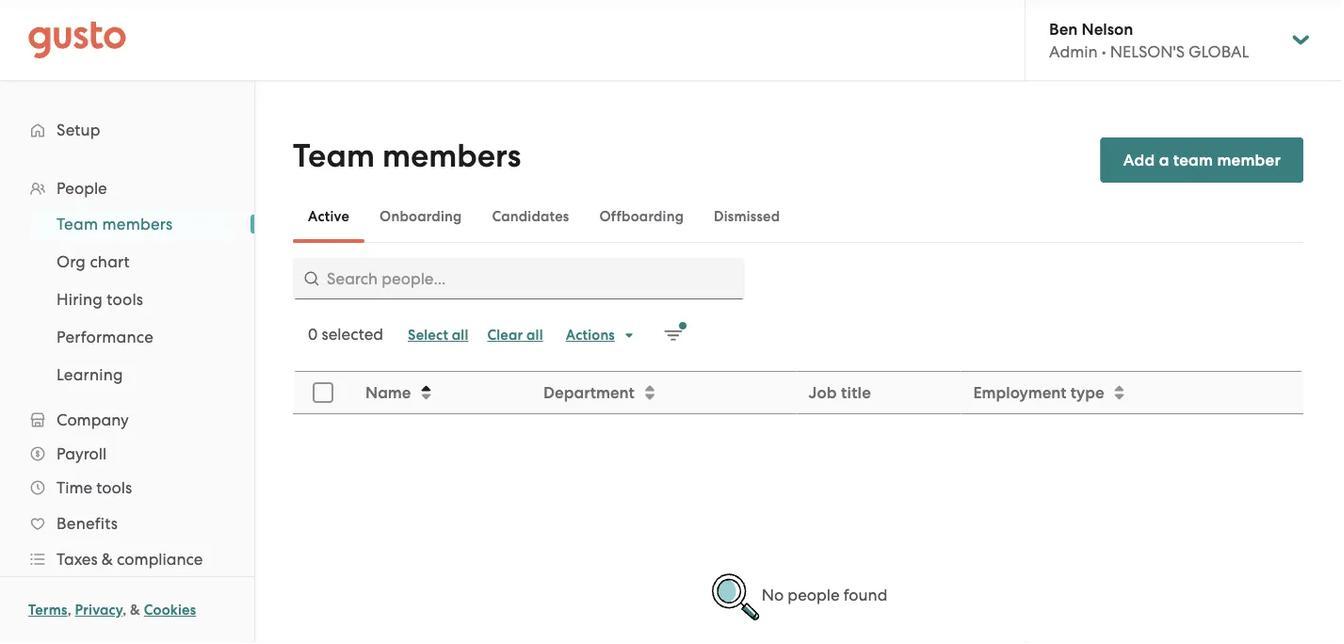 Task type: describe. For each thing, give the bounding box(es) containing it.
team members inside list
[[57, 215, 173, 234]]

taxes & compliance
[[57, 550, 203, 569]]

admin
[[1049, 42, 1098, 61]]

department button
[[532, 373, 796, 412]]

& inside dropdown button
[[102, 550, 113, 569]]

no people found
[[762, 586, 887, 605]]

member
[[1217, 150, 1281, 170]]

org
[[57, 252, 86, 271]]

clear all button
[[478, 320, 553, 350]]

company button
[[19, 403, 235, 437]]

tools for time tools
[[96, 478, 132, 497]]

performance link
[[34, 320, 235, 354]]

Search people... field
[[293, 258, 745, 299]]

home image
[[28, 21, 126, 59]]

job
[[808, 383, 837, 402]]

candidates button
[[477, 194, 584, 239]]

time
[[57, 478, 92, 497]]

active button
[[293, 194, 365, 239]]

1 horizontal spatial team
[[293, 137, 375, 175]]

name
[[365, 383, 411, 402]]

found
[[844, 586, 887, 605]]

all for select all
[[452, 327, 468, 344]]

list containing team members
[[0, 205, 254, 394]]

employment type
[[973, 383, 1104, 402]]

employment type button
[[962, 373, 1302, 412]]

name button
[[354, 373, 530, 412]]

cookies button
[[144, 599, 196, 622]]

offboarding button
[[584, 194, 699, 239]]

onboarding
[[380, 208, 462, 225]]

team
[[1173, 150, 1213, 170]]

dismissed
[[714, 208, 780, 225]]

active
[[308, 208, 349, 225]]

time tools
[[57, 478, 132, 497]]

learning link
[[34, 358, 235, 392]]

people
[[57, 179, 107, 198]]

title
[[841, 383, 871, 402]]

org chart
[[57, 252, 130, 271]]

payroll button
[[19, 437, 235, 471]]

gusto navigation element
[[0, 81, 254, 643]]

select all button
[[398, 320, 478, 350]]

team members tab list
[[293, 190, 1303, 243]]

people
[[788, 586, 840, 605]]

employment
[[973, 383, 1067, 402]]

0 selected
[[308, 325, 383, 344]]

1 vertical spatial &
[[130, 602, 140, 619]]

clear all
[[487, 327, 543, 344]]

selected
[[322, 325, 383, 344]]

actions button
[[556, 320, 645, 350]]

cookies
[[144, 602, 196, 619]]

new notifications image
[[664, 322, 686, 345]]

department
[[544, 383, 635, 402]]

hiring
[[57, 290, 103, 309]]

0
[[308, 325, 318, 344]]

privacy link
[[75, 602, 123, 619]]

1 , from the left
[[67, 602, 71, 619]]

team members link
[[34, 207, 235, 241]]



Task type: vqa. For each thing, say whether or not it's contained in the screenshot.
the Reports
no



Task type: locate. For each thing, give the bounding box(es) containing it.
candidates
[[492, 208, 569, 225]]

1 all from the left
[[452, 327, 468, 344]]

benefits link
[[19, 507, 235, 541]]

select all
[[408, 327, 468, 344]]

hiring tools link
[[34, 283, 235, 316]]

clear
[[487, 327, 523, 344]]

tools down payroll dropdown button
[[96, 478, 132, 497]]

tools down org chart link
[[107, 290, 143, 309]]

0 vertical spatial &
[[102, 550, 113, 569]]

terms link
[[28, 602, 67, 619]]

global
[[1189, 42, 1249, 61]]

no
[[762, 586, 784, 605]]

1 vertical spatial tools
[[96, 478, 132, 497]]

payroll
[[57, 445, 107, 463]]

1 horizontal spatial ,
[[123, 602, 127, 619]]

all inside 'button'
[[526, 327, 543, 344]]

,
[[67, 602, 71, 619], [123, 602, 127, 619]]

all right select
[[452, 327, 468, 344]]

actions
[[566, 327, 615, 344]]

0 vertical spatial team members
[[293, 137, 521, 175]]

tools for hiring tools
[[107, 290, 143, 309]]

ben nelson admin • nelson's global
[[1049, 19, 1249, 61]]

•
[[1102, 42, 1106, 61]]

team down people
[[57, 215, 98, 234]]

tools
[[107, 290, 143, 309], [96, 478, 132, 497]]

members
[[382, 137, 521, 175], [102, 215, 173, 234]]

dismissed button
[[699, 194, 795, 239]]

taxes
[[57, 550, 98, 569]]

terms , privacy , & cookies
[[28, 602, 196, 619]]

add a team member
[[1123, 150, 1281, 170]]

performance
[[57, 328, 154, 347]]

onboarding button
[[365, 194, 477, 239]]

terms
[[28, 602, 67, 619]]

1 horizontal spatial team members
[[293, 137, 521, 175]]

Select all rows on this page checkbox
[[302, 372, 344, 413]]

team
[[293, 137, 375, 175], [57, 215, 98, 234]]

members up onboarding
[[382, 137, 521, 175]]

nelson's
[[1110, 42, 1185, 61]]

all for clear all
[[526, 327, 543, 344]]

2 list from the top
[[0, 205, 254, 394]]

company
[[57, 411, 129, 429]]

0 vertical spatial members
[[382, 137, 521, 175]]

all
[[452, 327, 468, 344], [526, 327, 543, 344]]

0 horizontal spatial team
[[57, 215, 98, 234]]

team members
[[293, 137, 521, 175], [57, 215, 173, 234]]

0 horizontal spatial members
[[102, 215, 173, 234]]

select
[[408, 327, 448, 344]]

1 horizontal spatial &
[[130, 602, 140, 619]]

1 horizontal spatial members
[[382, 137, 521, 175]]

hiring tools
[[57, 290, 143, 309]]

time tools button
[[19, 471, 235, 505]]

2 , from the left
[[123, 602, 127, 619]]

setup
[[57, 121, 101, 139]]

benefits
[[57, 514, 118, 533]]

add
[[1123, 150, 1155, 170]]

1 horizontal spatial all
[[526, 327, 543, 344]]

0 horizontal spatial ,
[[67, 602, 71, 619]]

0 vertical spatial tools
[[107, 290, 143, 309]]

0 horizontal spatial all
[[452, 327, 468, 344]]

0 horizontal spatial team members
[[57, 215, 173, 234]]

offboarding
[[599, 208, 684, 225]]

nelson
[[1082, 19, 1133, 38]]

team up active
[[293, 137, 375, 175]]

team members down people dropdown button
[[57, 215, 173, 234]]

people button
[[19, 171, 235, 205]]

& right taxes
[[102, 550, 113, 569]]

privacy
[[75, 602, 123, 619]]

list
[[0, 171, 254, 643], [0, 205, 254, 394]]

0 vertical spatial team
[[293, 137, 375, 175]]

compliance
[[117, 550, 203, 569]]

1 list from the top
[[0, 171, 254, 643]]

tools inside dropdown button
[[96, 478, 132, 497]]

members down people dropdown button
[[102, 215, 173, 234]]

org chart link
[[34, 245, 235, 279]]

&
[[102, 550, 113, 569], [130, 602, 140, 619]]

all inside button
[[452, 327, 468, 344]]

type
[[1070, 383, 1104, 402]]

add a team member button
[[1101, 137, 1303, 183]]

team members up onboarding
[[293, 137, 521, 175]]

members inside list
[[102, 215, 173, 234]]

a
[[1159, 150, 1169, 170]]

, left cookies button
[[123, 602, 127, 619]]

list containing people
[[0, 171, 254, 643]]

& left cookies button
[[130, 602, 140, 619]]

0 horizontal spatial &
[[102, 550, 113, 569]]

2 all from the left
[[526, 327, 543, 344]]

taxes & compliance button
[[19, 542, 235, 576]]

team inside team members link
[[57, 215, 98, 234]]

chart
[[90, 252, 130, 271]]

0 selected status
[[308, 325, 383, 344]]

all right clear
[[526, 327, 543, 344]]

setup link
[[19, 113, 235, 147]]

1 vertical spatial team members
[[57, 215, 173, 234]]

job title
[[808, 383, 871, 402]]

, left privacy link
[[67, 602, 71, 619]]

ben
[[1049, 19, 1078, 38]]

learning
[[57, 365, 123, 384]]

1 vertical spatial members
[[102, 215, 173, 234]]

1 vertical spatial team
[[57, 215, 98, 234]]



